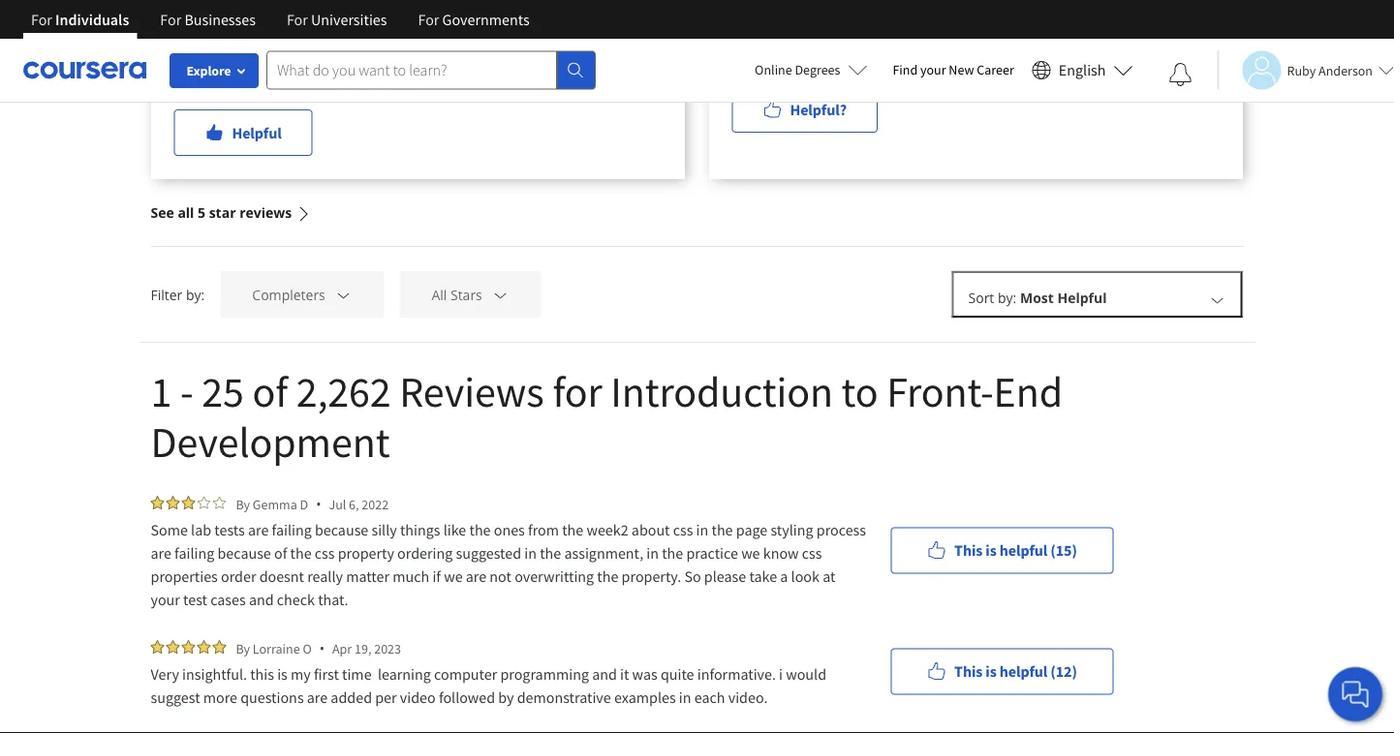 Task type: locate. For each thing, give the bounding box(es) containing it.
0 horizontal spatial really
[[307, 567, 343, 586]]

is left (12)
[[986, 662, 997, 682]]

for up overall
[[160, 10, 181, 29]]

helpful
[[445, 3, 491, 22], [1000, 541, 1048, 560], [1000, 662, 1048, 682]]

0 horizontal spatial about
[[479, 49, 517, 69]]

very insightful. this is my first time  learning computer programming and it was quite informative. i would suggest more questions are added per video followed by demonstrative examples in each video.
[[151, 665, 830, 707]]

filled star image up some
[[151, 496, 164, 510]]

1 vertical spatial to
[[842, 364, 878, 418]]

we down page
[[741, 544, 760, 563]]

0 vertical spatial video
[[347, 3, 383, 22]]

this is helpful (15)
[[954, 541, 1077, 560]]

of up doesnt
[[274, 544, 287, 563]]

to
[[258, 73, 271, 92], [842, 364, 878, 418]]

1 for from the left
[[31, 10, 52, 29]]

more
[[203, 688, 237, 707]]

1 horizontal spatial really
[[732, 49, 768, 69]]

find
[[893, 61, 918, 78]]

online degrees button
[[739, 48, 883, 91]]

o
[[303, 640, 312, 657]]

to inside the example given in each video was very helpful in understanding how things work on the internet. overall experience was great as it was basically about basics and introduction to web development.
[[258, 73, 271, 92]]

in up property.
[[647, 544, 659, 563]]

0 horizontal spatial chevron down image
[[335, 286, 352, 304]]

css left "property"
[[315, 544, 335, 563]]

1 star image from the left
[[197, 496, 211, 510]]

chevron down image for all stars
[[492, 286, 509, 304]]

each up internet.
[[313, 3, 344, 22]]

brain
[[833, 49, 867, 69]]

would down solid
[[832, 26, 872, 46]]

of right lot
[[954, 3, 967, 22]]

front-
[[887, 364, 994, 418]]

is inside honestly, pretty solid course. a lot of people were saying this course isn't for beginners but i would strongly disagree. i think the difficulty is fair, and really gets your brain thinking logically.
[[1122, 26, 1132, 46]]

helpful right very
[[445, 3, 491, 22]]

0 vertical spatial helpful
[[445, 3, 491, 22]]

by: right filter
[[186, 285, 205, 304]]

for for businesses
[[160, 10, 181, 29]]

things up ordering at the left bottom of page
[[400, 520, 440, 540]]

1 horizontal spatial would
[[832, 26, 872, 46]]

your right find
[[920, 61, 946, 78]]

ruby
[[1287, 62, 1316, 79]]

we right the if
[[444, 567, 463, 586]]

0 horizontal spatial i
[[825, 26, 829, 46]]

is left (15)
[[986, 541, 997, 560]]

english
[[1059, 61, 1106, 80]]

• for first
[[319, 639, 325, 658]]

1 vertical spatial helpful
[[1000, 541, 1048, 560]]

explore button
[[170, 53, 259, 88]]

video down learning
[[400, 688, 436, 707]]

for for governments
[[418, 10, 439, 29]]

helpful for informative.
[[1000, 662, 1048, 682]]

were
[[1018, 3, 1050, 22]]

chevron down image
[[335, 286, 352, 304], [492, 286, 509, 304], [1209, 291, 1226, 308]]

and inside the example given in each video was very helpful in understanding how things work on the internet. overall experience was great as it was basically about basics and introduction to web development.
[[564, 49, 588, 69]]

governments
[[442, 10, 530, 29]]

1 horizontal spatial about
[[632, 520, 670, 540]]

practice
[[686, 544, 738, 563]]

1 vertical spatial we
[[444, 567, 463, 586]]

each inside the example given in each video was very helpful in understanding how things work on the internet. overall experience was great as it was basically about basics and introduction to web development.
[[313, 3, 344, 22]]

really inside some lab tests are failing because silly things like the ones from the week2 about css in the page styling process are failing because of the css property ordering suggested in the assignment, in the practice we know css properties order doesnt really matter much if we are not overwritting the property. so please take a look at your test cases and check that.
[[307, 567, 343, 586]]

for
[[1202, 3, 1220, 22], [553, 364, 602, 418]]

for inside 1 - 25 of 2,262 reviews for introduction to front-end development
[[553, 364, 602, 418]]

chevron down image inside completers button
[[335, 286, 352, 304]]

the inside honestly, pretty solid course. a lot of people were saying this course isn't for beginners but i would strongly disagree. i think the difficulty is fair, and really gets your brain thinking logically.
[[1037, 26, 1058, 46]]

1 vertical spatial would
[[786, 665, 826, 684]]

0 vertical spatial would
[[832, 26, 872, 46]]

of
[[954, 3, 967, 22], [252, 364, 288, 418], [274, 544, 287, 563]]

isn't
[[1171, 3, 1199, 22]]

for for individuals
[[31, 10, 52, 29]]

2 horizontal spatial chevron down image
[[1209, 291, 1226, 308]]

star image
[[197, 496, 211, 510], [213, 496, 226, 510]]

filled star image up insightful.
[[213, 640, 226, 654]]

find your new career
[[893, 61, 1014, 78]]

for right on
[[287, 10, 308, 29]]

0 horizontal spatial each
[[313, 3, 344, 22]]

learning
[[378, 665, 431, 684]]

2 vertical spatial of
[[274, 544, 287, 563]]

and down isn't
[[1170, 26, 1195, 46]]

would
[[832, 26, 872, 46], [786, 665, 826, 684]]

about down "governments"
[[479, 49, 517, 69]]

by inside by lorraine o • apr 19, 2023
[[236, 640, 250, 657]]

0 horizontal spatial to
[[258, 73, 271, 92]]

0 horizontal spatial for
[[553, 364, 602, 418]]

most
[[1020, 289, 1054, 307]]

for governments
[[418, 10, 530, 29]]

the
[[174, 3, 198, 22]]

completers
[[252, 286, 325, 304]]

by
[[236, 496, 250, 513], [236, 640, 250, 657]]

for universities
[[287, 10, 387, 29]]

0 horizontal spatial star image
[[197, 496, 211, 510]]

helpful left (15)
[[1000, 541, 1048, 560]]

development.
[[305, 73, 395, 92]]

coursera image
[[23, 54, 146, 86]]

by up tests
[[236, 496, 250, 513]]

by for tests
[[236, 496, 250, 513]]

1 horizontal spatial this
[[1098, 3, 1122, 22]]

and inside some lab tests are failing because silly things like the ones from the week2 about css in the page styling process are failing because of the css property ordering suggested in the assignment, in the practice we know css properties order doesnt really matter much if we are not overwritting the property. so please take a look at your test cases and check that.
[[249, 590, 274, 609]]

1 horizontal spatial chevron down image
[[492, 286, 509, 304]]

at
[[823, 567, 836, 586]]

for left the 'individuals' on the left of page
[[31, 10, 52, 29]]

0 vertical spatial we
[[741, 544, 760, 563]]

• right o at the bottom left
[[319, 639, 325, 658]]

0 horizontal spatial we
[[444, 567, 463, 586]]

the inside the example given in each video was very helpful in understanding how things work on the internet. overall experience was great as it was basically about basics and introduction to web development.
[[273, 26, 294, 46]]

by for this
[[236, 640, 250, 657]]

matter
[[346, 567, 390, 586]]

0 horizontal spatial by:
[[186, 285, 205, 304]]

0 vertical spatial it
[[379, 49, 388, 69]]

this
[[954, 541, 983, 560], [954, 662, 983, 682]]

1 horizontal spatial your
[[801, 49, 830, 69]]

to left web
[[258, 73, 271, 92]]

are right tests
[[248, 520, 269, 540]]

0 vertical spatial •
[[316, 495, 321, 514]]

failing down lab
[[174, 544, 214, 563]]

0 vertical spatial because
[[315, 520, 368, 540]]

a
[[780, 567, 788, 586]]

but
[[799, 26, 822, 46]]

are down some
[[151, 544, 171, 563]]

• right d
[[316, 495, 321, 514]]

each inside very insightful. this is my first time  learning computer programming and it was quite informative. i would suggest more questions are added per video followed by demonstrative examples in each video.
[[694, 688, 725, 707]]

1 vertical spatial by
[[236, 640, 250, 657]]

2 horizontal spatial your
[[920, 61, 946, 78]]

failing down d
[[272, 520, 312, 540]]

1 horizontal spatial each
[[694, 688, 725, 707]]

and down doesnt
[[249, 590, 274, 609]]

4 for from the left
[[418, 10, 439, 29]]

video up internet.
[[347, 3, 383, 22]]

2022
[[362, 496, 389, 513]]

chevron down image inside all stars button
[[492, 286, 509, 304]]

helpful inside button
[[1000, 541, 1048, 560]]

1 vertical spatial because
[[217, 544, 271, 563]]

-
[[180, 364, 193, 418]]

is left my
[[277, 665, 288, 684]]

because down jul
[[315, 520, 368, 540]]

this left (12)
[[954, 662, 983, 682]]

1 vertical spatial •
[[319, 639, 325, 658]]

and inside honestly, pretty solid course. a lot of people were saying this course isn't for beginners but i would strongly disagree. i think the difficulty is fair, and really gets your brain thinking logically.
[[1170, 26, 1195, 46]]

your left test
[[151, 590, 180, 609]]

1 this from the top
[[954, 541, 983, 560]]

for inside honestly, pretty solid course. a lot of people were saying this course isn't for beginners but i would strongly disagree. i think the difficulty is fair, and really gets your brain thinking logically.
[[1202, 3, 1220, 22]]

it right as
[[379, 49, 388, 69]]

because up order
[[217, 544, 271, 563]]

this for this is helpful (12)
[[954, 662, 983, 682]]

test
[[183, 590, 207, 609]]

helpful inside button
[[1000, 662, 1048, 682]]

ordering
[[397, 544, 453, 563]]

the
[[273, 26, 294, 46], [1037, 26, 1058, 46], [469, 520, 491, 540], [562, 520, 584, 540], [712, 520, 733, 540], [290, 544, 312, 563], [540, 544, 561, 563], [662, 544, 683, 563], [597, 567, 619, 586]]

0 vertical spatial really
[[732, 49, 768, 69]]

we
[[741, 544, 760, 563], [444, 567, 463, 586]]

1 horizontal spatial because
[[315, 520, 368, 540]]

the up overwritting
[[540, 544, 561, 563]]

helpful down web
[[232, 123, 282, 142]]

it up examples
[[620, 665, 629, 684]]

css up practice
[[673, 520, 693, 540]]

to left front-
[[842, 364, 878, 418]]

0 vertical spatial this
[[954, 541, 983, 560]]

0 vertical spatial each
[[313, 3, 344, 22]]

19,
[[355, 640, 371, 657]]

for for universities
[[287, 10, 308, 29]]

helpful left (12)
[[1000, 662, 1048, 682]]

are down first
[[307, 688, 328, 707]]

think
[[1000, 26, 1034, 46]]

in right given
[[298, 3, 310, 22]]

would inside honestly, pretty solid course. a lot of people were saying this course isn't for beginners but i would strongly disagree. i think the difficulty is fair, and really gets your brain thinking logically.
[[832, 26, 872, 46]]

your down but
[[801, 49, 830, 69]]

1 horizontal spatial video
[[400, 688, 436, 707]]

the down "were"
[[1037, 26, 1058, 46]]

i left the 'think'
[[993, 26, 997, 46]]

for up basically
[[418, 10, 439, 29]]

0 horizontal spatial helpful
[[232, 123, 282, 142]]

each
[[313, 3, 344, 22], [694, 688, 725, 707]]

star image up tests
[[213, 496, 226, 510]]

1 horizontal spatial failing
[[272, 520, 312, 540]]

d
[[300, 496, 308, 513]]

1 vertical spatial about
[[632, 520, 670, 540]]

2 vertical spatial helpful
[[1000, 662, 1048, 682]]

1 vertical spatial it
[[620, 665, 629, 684]]

is left fair,
[[1122, 26, 1132, 46]]

this left (15)
[[954, 541, 983, 560]]

0 horizontal spatial video
[[347, 3, 383, 22]]

reviews
[[239, 203, 292, 222]]

and up demonstrative
[[592, 665, 617, 684]]

and right basics
[[564, 49, 588, 69]]

1 vertical spatial for
[[553, 364, 602, 418]]

0 horizontal spatial would
[[786, 665, 826, 684]]

this inside this is helpful (12) button
[[954, 662, 983, 682]]

it inside very insightful. this is my first time  learning computer programming and it was quite informative. i would suggest more questions are added per video followed by demonstrative examples in each video.
[[620, 665, 629, 684]]

1
[[151, 364, 172, 418]]

introduction
[[174, 73, 255, 92]]

english button
[[1024, 39, 1141, 102]]

1 horizontal spatial we
[[741, 544, 760, 563]]

fair,
[[1135, 26, 1167, 46]]

the up property.
[[662, 544, 683, 563]]

0 horizontal spatial it
[[379, 49, 388, 69]]

1 by from the top
[[236, 496, 250, 513]]

filled star image
[[151, 496, 164, 510], [166, 640, 180, 654], [213, 640, 226, 654]]

1 vertical spatial things
[[400, 520, 440, 540]]

was up examples
[[632, 665, 658, 684]]

this up questions at the bottom left of the page
[[250, 665, 274, 684]]

0 vertical spatial for
[[1202, 3, 1220, 22]]

0 horizontal spatial failing
[[174, 544, 214, 563]]

is inside very insightful. this is my first time  learning computer programming and it was quite informative. i would suggest more questions are added per video followed by demonstrative examples in each video.
[[277, 665, 288, 684]]

logically.
[[927, 49, 984, 69]]

1 vertical spatial this
[[250, 665, 274, 684]]

2 this from the top
[[954, 662, 983, 682]]

really up that.
[[307, 567, 343, 586]]

suggest
[[151, 688, 200, 707]]

in inside very insightful. this is my first time  learning computer programming and it was quite informative. i would suggest more questions are added per video followed by demonstrative examples in each video.
[[679, 688, 691, 707]]

1 vertical spatial of
[[252, 364, 288, 418]]

star image up lab
[[197, 496, 211, 510]]

0 vertical spatial things
[[174, 26, 214, 46]]

new
[[949, 61, 974, 78]]

of inside 1 - 25 of 2,262 reviews for introduction to front-end development
[[252, 364, 288, 418]]

was left very
[[386, 3, 411, 22]]

css
[[673, 520, 693, 540], [315, 544, 335, 563], [802, 544, 822, 563]]

• for because
[[316, 495, 321, 514]]

2 by from the top
[[236, 640, 250, 657]]

0 horizontal spatial things
[[174, 26, 214, 46]]

0 horizontal spatial your
[[151, 590, 180, 609]]

this inside this is helpful (15) button
[[954, 541, 983, 560]]

by: for sort
[[998, 289, 1017, 307]]

0 horizontal spatial filled star image
[[151, 496, 164, 510]]

1 vertical spatial video
[[400, 688, 436, 707]]

explore
[[186, 62, 231, 79]]

of right 25 on the left of page
[[252, 364, 288, 418]]

really inside honestly, pretty solid course. a lot of people were saying this course isn't for beginners but i would strongly disagree. i think the difficulty is fair, and really gets your brain thinking logically.
[[732, 49, 768, 69]]

in down the "from"
[[524, 544, 537, 563]]

this is helpful (12)
[[954, 662, 1077, 682]]

week2
[[587, 520, 628, 540]]

by left lorraine
[[236, 640, 250, 657]]

1 vertical spatial this
[[954, 662, 983, 682]]

1 horizontal spatial it
[[620, 665, 629, 684]]

in down quite
[[679, 688, 691, 707]]

by:
[[186, 285, 205, 304], [998, 289, 1017, 307]]

some
[[151, 520, 188, 540]]

the right on
[[273, 26, 294, 46]]

would inside very insightful. this is my first time  learning computer programming and it was quite informative. i would suggest more questions are added per video followed by demonstrative examples in each video.
[[786, 665, 826, 684]]

0 vertical spatial of
[[954, 3, 967, 22]]

1 horizontal spatial things
[[400, 520, 440, 540]]

1 horizontal spatial for
[[1202, 3, 1220, 22]]

each down informative.
[[694, 688, 725, 707]]

0 horizontal spatial this
[[250, 665, 274, 684]]

1 horizontal spatial to
[[842, 364, 878, 418]]

informative.
[[697, 665, 776, 684]]

very
[[151, 665, 179, 684]]

time
[[342, 665, 372, 684]]

are
[[248, 520, 269, 540], [151, 544, 171, 563], [466, 567, 487, 586], [307, 688, 328, 707]]

about right week2
[[632, 520, 670, 540]]

examples
[[614, 688, 676, 707]]

(15)
[[1051, 541, 1077, 560]]

gets
[[771, 49, 797, 69]]

this up difficulty
[[1098, 3, 1122, 22]]

by: right sort
[[998, 289, 1017, 307]]

0 vertical spatial to
[[258, 73, 271, 92]]

1 horizontal spatial by:
[[998, 289, 1017, 307]]

really down beginners
[[732, 49, 768, 69]]

filled star image
[[166, 496, 180, 510], [182, 496, 195, 510], [151, 640, 164, 654], [182, 640, 195, 654], [197, 640, 211, 654]]

0 vertical spatial this
[[1098, 3, 1122, 22]]

this for this is helpful (15)
[[954, 541, 983, 560]]

and inside very insightful. this is my first time  learning computer programming and it was quite informative. i would suggest more questions are added per video followed by demonstrative examples in each video.
[[592, 665, 617, 684]]

1 horizontal spatial star image
[[213, 496, 226, 510]]

this inside very insightful. this is my first time  learning computer programming and it was quite informative. i would suggest more questions are added per video followed by demonstrative examples in each video.
[[250, 665, 274, 684]]

1 vertical spatial really
[[307, 567, 343, 586]]

None search field
[[266, 51, 596, 90]]

experience
[[223, 49, 293, 69]]

things inside the example given in each video was very helpful in understanding how things work on the internet. overall experience was great as it was basically about basics and introduction to web development.
[[174, 26, 214, 46]]

are inside very insightful. this is my first time  learning computer programming and it was quite informative. i would suggest more questions are added per video followed by demonstrative examples in each video.
[[307, 688, 328, 707]]

lot
[[934, 3, 951, 22]]

25
[[202, 364, 244, 418]]

by inside by gemma d • jul 6, 2022
[[236, 496, 250, 513]]

0 horizontal spatial css
[[315, 544, 335, 563]]

css up look
[[802, 544, 822, 563]]

1 vertical spatial each
[[694, 688, 725, 707]]

2 for from the left
[[160, 10, 181, 29]]

things up overall
[[174, 26, 214, 46]]

0 vertical spatial by
[[236, 496, 250, 513]]

helpful right most on the right top
[[1057, 289, 1107, 307]]

0 vertical spatial about
[[479, 49, 517, 69]]

degrees
[[795, 61, 840, 78]]

basics
[[520, 49, 560, 69]]

basically
[[419, 49, 476, 69]]

1 horizontal spatial i
[[993, 26, 997, 46]]

would right the i
[[786, 665, 826, 684]]

3 for from the left
[[287, 10, 308, 29]]

i right but
[[825, 26, 829, 46]]

1 horizontal spatial helpful
[[1057, 289, 1107, 307]]

honestly, pretty solid course. a lot of people were saying this course isn't for beginners but i would strongly disagree. i think the difficulty is fair, and really gets your brain thinking logically.
[[732, 3, 1220, 69]]

filled star image up "very"
[[166, 640, 180, 654]]

suggested
[[456, 544, 521, 563]]

helpful for about
[[1000, 541, 1048, 560]]

video inside the example given in each video was very helpful in understanding how things work on the internet. overall experience was great as it was basically about basics and introduction to web development.
[[347, 3, 383, 22]]

0 vertical spatial helpful
[[232, 123, 282, 142]]

by lorraine o • apr 19, 2023
[[236, 639, 401, 658]]



Task type: describe. For each thing, give the bounding box(es) containing it.
this inside honestly, pretty solid course. a lot of people were saying this course isn't for beginners but i would strongly disagree. i think the difficulty is fair, and really gets your brain thinking logically.
[[1098, 3, 1122, 22]]

know
[[763, 544, 799, 563]]

stars
[[450, 286, 482, 304]]

banner navigation
[[16, 0, 545, 39]]

it inside the example given in each video was very helpful in understanding how things work on the internet. overall experience was great as it was basically about basics and introduction to web development.
[[379, 49, 388, 69]]

order
[[221, 567, 256, 586]]

the right the "from"
[[562, 520, 584, 540]]

insightful.
[[182, 665, 247, 684]]

given
[[260, 3, 295, 22]]

5
[[198, 203, 205, 222]]

helpful inside button
[[232, 123, 282, 142]]

all stars button
[[400, 271, 541, 318]]

this is helpful (15) button
[[891, 528, 1114, 574]]

computer
[[434, 665, 497, 684]]

in up practice
[[696, 520, 709, 540]]

page
[[736, 520, 768, 540]]

to inside 1 - 25 of 2,262 reviews for introduction to front-end development
[[842, 364, 878, 418]]

process
[[817, 520, 866, 540]]

the up practice
[[712, 520, 733, 540]]

was inside very insightful. this is my first time  learning computer programming and it was quite informative. i would suggest more questions are added per video followed by demonstrative examples in each video.
[[632, 665, 658, 684]]

chevron down image for completers
[[335, 286, 352, 304]]

2023
[[374, 640, 401, 657]]

1 horizontal spatial css
[[673, 520, 693, 540]]

online degrees
[[755, 61, 840, 78]]

online
[[755, 61, 792, 78]]

by gemma d • jul 6, 2022
[[236, 495, 389, 514]]

all
[[178, 203, 194, 222]]

was right as
[[391, 49, 416, 69]]

1 vertical spatial failing
[[174, 544, 214, 563]]

businesses
[[184, 10, 256, 29]]

2 i from the left
[[993, 26, 997, 46]]

that.
[[318, 590, 348, 609]]

things inside some lab tests are failing because silly things like the ones from the week2 about css in the page styling process are failing because of the css property ordering suggested in the assignment, in the practice we know css properties order doesnt really matter much if we are not overwritting the property. so please take a look at your test cases and check that.
[[400, 520, 440, 540]]

see
[[151, 203, 174, 222]]

ruby anderson
[[1287, 62, 1373, 79]]

find your new career link
[[883, 58, 1024, 82]]

jul
[[329, 496, 346, 513]]

for businesses
[[160, 10, 256, 29]]

beginners
[[732, 26, 796, 46]]

so
[[684, 567, 701, 586]]

video inside very insightful. this is my first time  learning computer programming and it was quite informative. i would suggest more questions are added per video followed by demonstrative examples in each video.
[[400, 688, 436, 707]]

end
[[994, 364, 1063, 418]]

look
[[791, 567, 820, 586]]

first
[[314, 665, 339, 684]]

example
[[201, 3, 257, 22]]

doesnt
[[259, 567, 304, 586]]

What do you want to learn? text field
[[266, 51, 557, 90]]

are left not
[[466, 567, 487, 586]]

a
[[922, 3, 930, 22]]

questions
[[240, 688, 304, 707]]

honestly,
[[732, 3, 793, 22]]

video.
[[728, 688, 768, 707]]

helpful?
[[790, 100, 847, 119]]

2 horizontal spatial filled star image
[[213, 640, 226, 654]]

individuals
[[55, 10, 129, 29]]

about inside the example given in each video was very helpful in understanding how things work on the internet. overall experience was great as it was basically about basics and introduction to web development.
[[479, 49, 517, 69]]

the up suggested
[[469, 520, 491, 540]]

by: for filter
[[186, 285, 205, 304]]

cases
[[210, 590, 246, 609]]

1 vertical spatial helpful
[[1057, 289, 1107, 307]]

course
[[1125, 3, 1168, 22]]

1 horizontal spatial filled star image
[[166, 640, 180, 654]]

programming
[[500, 665, 589, 684]]

on
[[253, 26, 270, 46]]

solid
[[838, 3, 869, 22]]

lorraine
[[253, 640, 300, 657]]

ruby anderson button
[[1217, 51, 1394, 90]]

your inside some lab tests are failing because silly things like the ones from the week2 about css in the page styling process are failing because of the css property ordering suggested in the assignment, in the practice we know css properties order doesnt really matter much if we are not overwritting the property. so please take a look at your test cases and check that.
[[151, 590, 180, 609]]

thinking
[[870, 49, 924, 69]]

like
[[443, 520, 466, 540]]

some lab tests are failing because silly things like the ones from the week2 about css in the page styling process are failing because of the css property ordering suggested in the assignment, in the practice we know css properties order doesnt really matter much if we are not overwritting the property. so please take a look at your test cases and check that.
[[151, 520, 869, 609]]

is inside button
[[986, 541, 997, 560]]

the down 'assignment,'
[[597, 567, 619, 586]]

show notifications image
[[1169, 63, 1192, 86]]

is inside button
[[986, 662, 997, 682]]

not
[[490, 567, 512, 586]]

1 i from the left
[[825, 26, 829, 46]]

overwritting
[[515, 567, 594, 586]]

as
[[361, 49, 376, 69]]

all stars
[[432, 286, 482, 304]]

2 horizontal spatial css
[[802, 544, 822, 563]]

about inside some lab tests are failing because silly things like the ones from the week2 about css in the page styling process are failing because of the css property ordering suggested in the assignment, in the practice we know css properties order doesnt really matter much if we are not overwritting the property. so please take a look at your test cases and check that.
[[632, 520, 670, 540]]

universities
[[311, 10, 387, 29]]

career
[[977, 61, 1014, 78]]

followed
[[439, 688, 495, 707]]

property
[[338, 544, 394, 563]]

sort by: most helpful
[[968, 289, 1107, 307]]

completers button
[[220, 271, 384, 318]]

pretty
[[796, 3, 834, 22]]

1 - 25 of 2,262 reviews for introduction to front-end development
[[151, 364, 1063, 468]]

in left understanding
[[494, 3, 506, 22]]

see all 5 star reviews button
[[151, 179, 311, 246]]

chat with us image
[[1340, 679, 1371, 710]]

your inside honestly, pretty solid course. a lot of people were saying this course isn't for beginners but i would strongly disagree. i think the difficulty is fair, and really gets your brain thinking logically.
[[801, 49, 830, 69]]

0 vertical spatial failing
[[272, 520, 312, 540]]

helpful inside the example given in each video was very helpful in understanding how things work on the internet. overall experience was great as it was basically about basics and introduction to web development.
[[445, 3, 491, 22]]

for individuals
[[31, 10, 129, 29]]

properties
[[151, 567, 218, 586]]

(12)
[[1051, 662, 1077, 682]]

people
[[970, 3, 1015, 22]]

from
[[528, 520, 559, 540]]

of inside some lab tests are failing because silly things like the ones from the week2 about css in the page styling process are failing because of the css property ordering suggested in the assignment, in the practice we know css properties order doesnt really matter much if we are not overwritting the property. so please take a look at your test cases and check that.
[[274, 544, 287, 563]]

work
[[217, 26, 250, 46]]

2 star image from the left
[[213, 496, 226, 510]]

the up doesnt
[[290, 544, 312, 563]]

anderson
[[1319, 62, 1373, 79]]

of inside honestly, pretty solid course. a lot of people were saying this course isn't for beginners but i would strongly disagree. i think the difficulty is fair, and really gets your brain thinking logically.
[[954, 3, 967, 22]]

2,262
[[296, 364, 391, 418]]

all
[[432, 286, 447, 304]]

course.
[[872, 3, 919, 22]]

quite
[[661, 665, 694, 684]]

difficulty
[[1061, 26, 1119, 46]]

0 horizontal spatial because
[[217, 544, 271, 563]]

how
[[607, 3, 635, 22]]

the example given in each video was very helpful in understanding how things work on the internet. overall experience was great as it was basically about basics and introduction to web development.
[[174, 3, 635, 92]]

was down internet.
[[297, 49, 322, 69]]



Task type: vqa. For each thing, say whether or not it's contained in the screenshot.
English button on the right of page
yes



